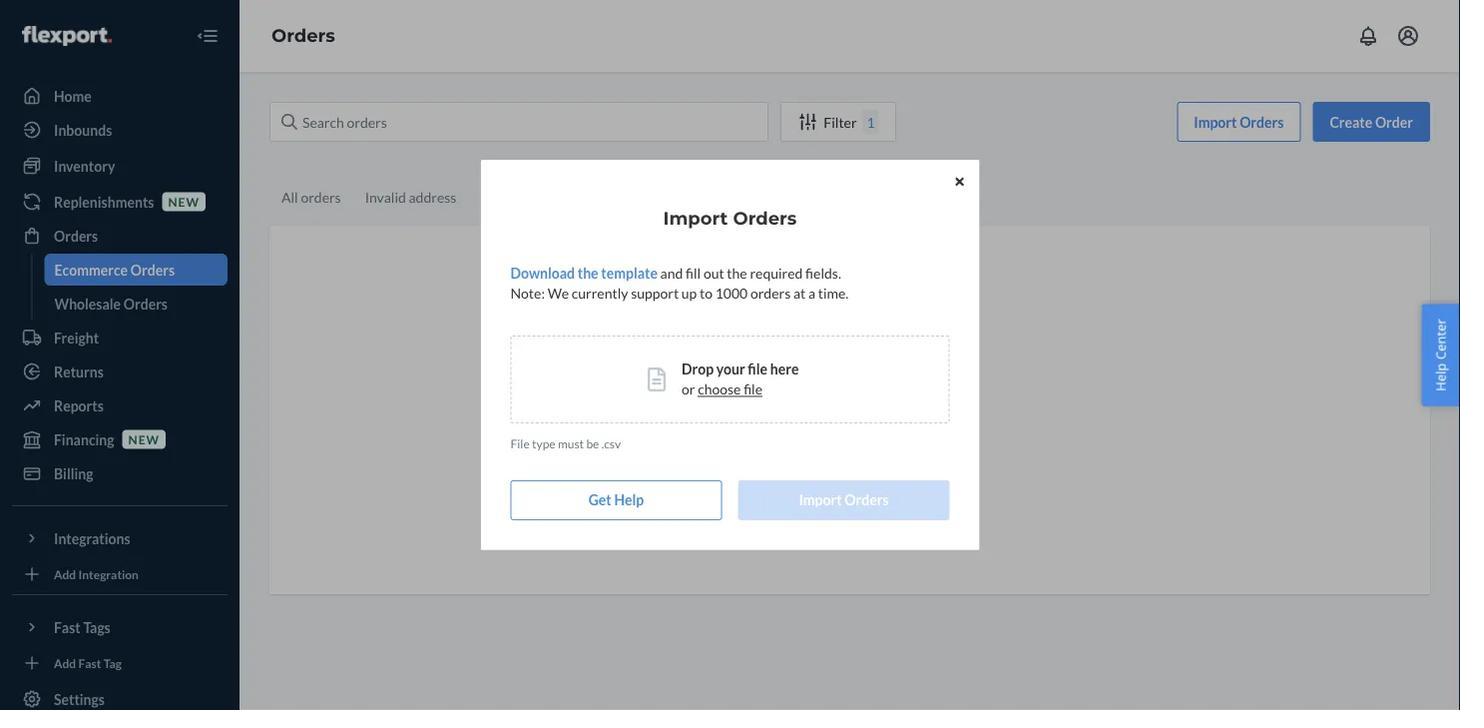 Task type: vqa. For each thing, say whether or not it's contained in the screenshot.
Less related to Less than 60 days
no



Task type: describe. For each thing, give the bounding box(es) containing it.
close image
[[956, 176, 964, 188]]

help center
[[1432, 319, 1450, 391]]

orders
[[751, 285, 791, 302]]

note:
[[511, 285, 545, 302]]

.csv
[[602, 436, 621, 451]]

import orders button
[[738, 480, 950, 520]]

file alt image
[[648, 367, 666, 391]]

up
[[682, 285, 697, 302]]

0 horizontal spatial orders
[[734, 208, 797, 230]]

be
[[587, 436, 600, 451]]

or
[[682, 381, 695, 398]]

fill
[[686, 265, 701, 282]]

to
[[700, 285, 713, 302]]

import orders dialog
[[481, 160, 980, 550]]

at
[[794, 285, 806, 302]]

get
[[589, 492, 612, 509]]

import inside button
[[799, 492, 842, 509]]

time.
[[819, 285, 849, 302]]

download the template link
[[511, 265, 658, 282]]

fields.
[[806, 265, 842, 282]]

1 the from the left
[[578, 265, 599, 282]]

1 vertical spatial file
[[744, 381, 763, 398]]

2 the from the left
[[727, 265, 748, 282]]

drop your file here or choose file
[[682, 361, 799, 398]]

currently
[[572, 285, 629, 302]]

we
[[548, 285, 569, 302]]

file type must be .csv
[[511, 436, 621, 451]]

0 vertical spatial file
[[748, 361, 768, 378]]

orders inside button
[[845, 492, 889, 509]]

support
[[631, 285, 679, 302]]

get help link
[[511, 480, 723, 520]]

template
[[601, 265, 658, 282]]

choose
[[698, 381, 741, 398]]

file
[[511, 436, 530, 451]]



Task type: locate. For each thing, give the bounding box(es) containing it.
the
[[578, 265, 599, 282], [727, 265, 748, 282]]

1 vertical spatial help
[[615, 492, 644, 509]]

file left here
[[748, 361, 768, 378]]

help inside button
[[1432, 363, 1450, 391]]

import orders
[[664, 208, 797, 230], [799, 492, 889, 509]]

1 vertical spatial orders
[[845, 492, 889, 509]]

help center button
[[1422, 304, 1461, 406]]

help
[[1432, 363, 1450, 391], [615, 492, 644, 509]]

out
[[704, 265, 725, 282]]

1 horizontal spatial the
[[727, 265, 748, 282]]

get help
[[589, 492, 644, 509]]

help inside "link"
[[615, 492, 644, 509]]

1 horizontal spatial import
[[799, 492, 842, 509]]

here
[[771, 361, 799, 378]]

import
[[664, 208, 728, 230], [799, 492, 842, 509]]

download
[[511, 265, 575, 282]]

the up currently
[[578, 265, 599, 282]]

required
[[750, 265, 803, 282]]

type
[[532, 436, 556, 451]]

0 horizontal spatial import orders
[[664, 208, 797, 230]]

drop
[[682, 361, 714, 378]]

1 horizontal spatial help
[[1432, 363, 1450, 391]]

0 horizontal spatial help
[[615, 492, 644, 509]]

0 vertical spatial help
[[1432, 363, 1450, 391]]

0 vertical spatial import orders
[[664, 208, 797, 230]]

0 vertical spatial orders
[[734, 208, 797, 230]]

import orders inside "import orders" button
[[799, 492, 889, 509]]

help down the center
[[1432, 363, 1450, 391]]

help right get
[[615, 492, 644, 509]]

0 horizontal spatial the
[[578, 265, 599, 282]]

orders
[[734, 208, 797, 230], [845, 492, 889, 509]]

file down your
[[744, 381, 763, 398]]

your
[[717, 361, 746, 378]]

1 vertical spatial import
[[799, 492, 842, 509]]

1 vertical spatial import orders
[[799, 492, 889, 509]]

and
[[661, 265, 683, 282]]

1000
[[716, 285, 748, 302]]

center
[[1432, 319, 1450, 360]]

a
[[809, 285, 816, 302]]

must
[[558, 436, 584, 451]]

file
[[748, 361, 768, 378], [744, 381, 763, 398]]

download the template and fill out the required fields. note: we currently support up to 1000 orders at a time.
[[511, 265, 849, 302]]

0 vertical spatial import
[[664, 208, 728, 230]]

1 horizontal spatial import orders
[[799, 492, 889, 509]]

the up 1000
[[727, 265, 748, 282]]

1 horizontal spatial orders
[[845, 492, 889, 509]]

0 horizontal spatial import
[[664, 208, 728, 230]]



